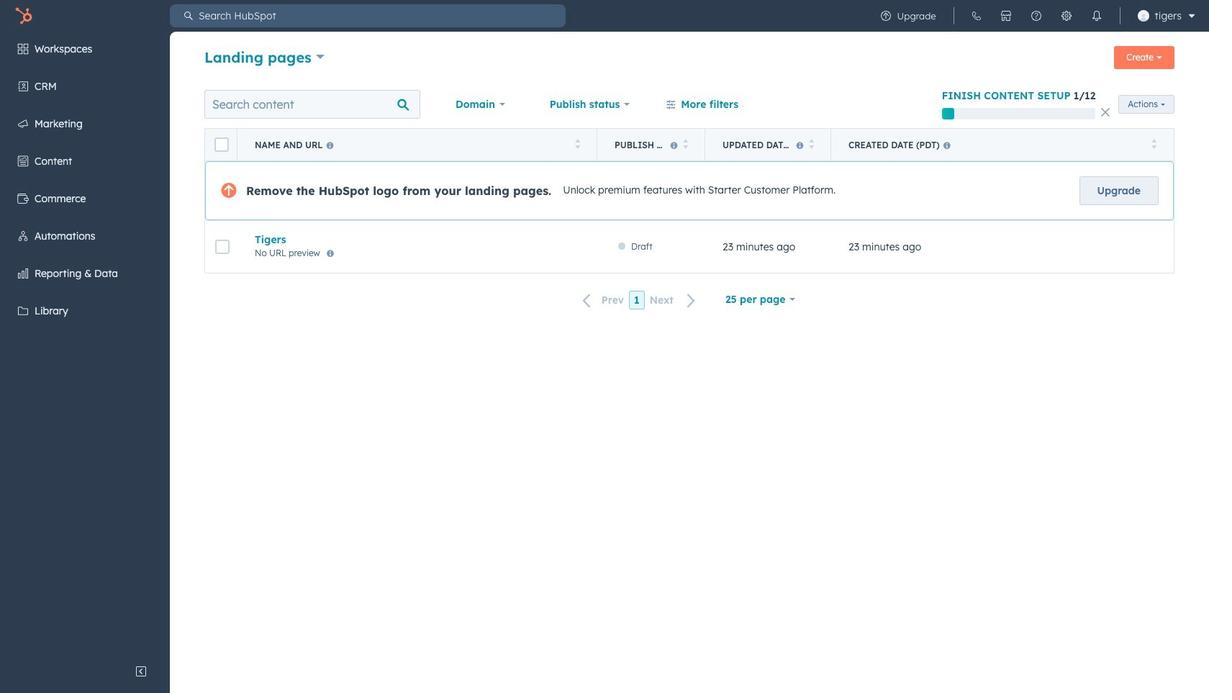 Task type: describe. For each thing, give the bounding box(es) containing it.
0 horizontal spatial menu
[[0, 32, 170, 657]]

close image
[[1102, 108, 1110, 117]]

settings image
[[1061, 10, 1072, 22]]

1 horizontal spatial menu
[[871, 0, 1201, 32]]

help image
[[1031, 10, 1042, 22]]

marketplaces image
[[1000, 10, 1012, 22]]

pagination navigation
[[574, 291, 705, 310]]



Task type: locate. For each thing, give the bounding box(es) containing it.
Search content search field
[[204, 90, 420, 119]]

notifications image
[[1091, 10, 1103, 22]]

0 horizontal spatial press to sort. image
[[575, 139, 580, 149]]

2 press to sort. image from the left
[[683, 139, 688, 149]]

menu
[[871, 0, 1201, 32], [0, 32, 170, 657]]

press to sort. element
[[575, 139, 580, 151], [683, 139, 688, 151], [809, 139, 814, 151], [1152, 139, 1157, 151]]

1 press to sort. image from the left
[[575, 139, 580, 149]]

Search HubSpot search field
[[193, 4, 566, 27]]

progress bar
[[942, 108, 954, 120]]

3 press to sort. element from the left
[[809, 139, 814, 151]]

3 press to sort. image from the left
[[809, 139, 814, 149]]

1 horizontal spatial press to sort. image
[[683, 139, 688, 149]]

press to sort. image
[[575, 139, 580, 149], [683, 139, 688, 149], [809, 139, 814, 149]]

banner
[[204, 42, 1175, 75]]

2 horizontal spatial press to sort. image
[[809, 139, 814, 149]]

howard n/a image
[[1138, 10, 1149, 22]]

press to sort. image
[[1152, 139, 1157, 149]]

2 press to sort. element from the left
[[683, 139, 688, 151]]

4 press to sort. element from the left
[[1152, 139, 1157, 151]]

1 press to sort. element from the left
[[575, 139, 580, 151]]



Task type: vqa. For each thing, say whether or not it's contained in the screenshot.
navigation
no



